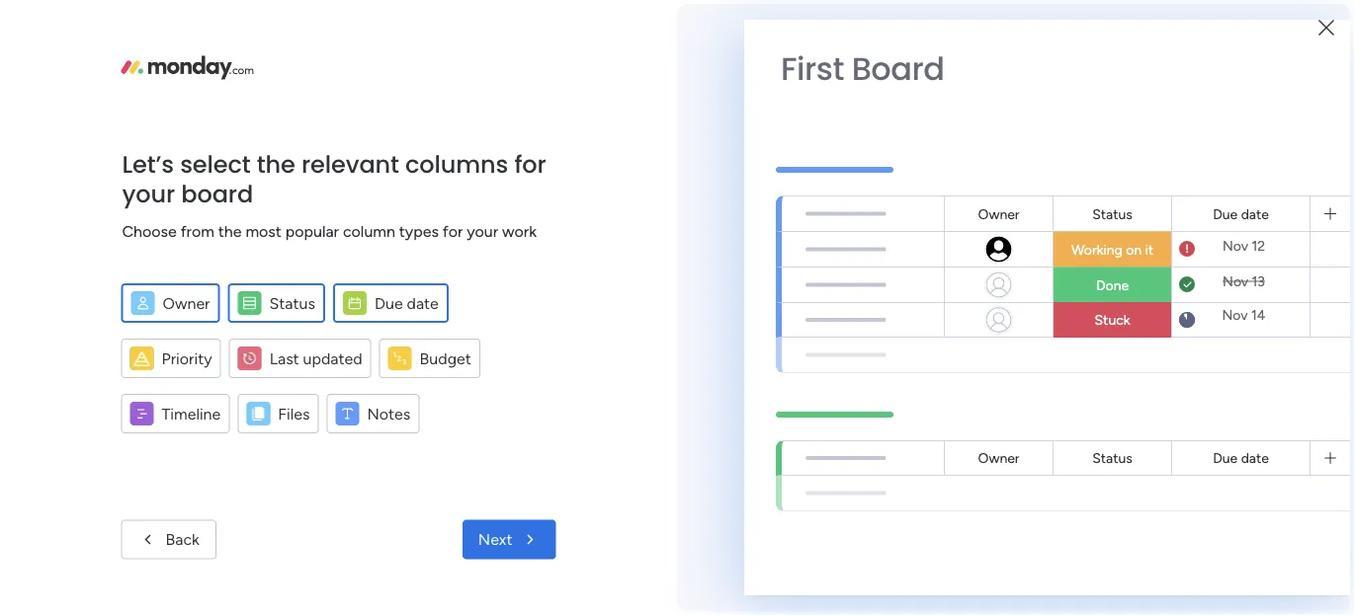Task type: locate. For each thing, give the bounding box(es) containing it.
1 horizontal spatial to
[[161, 288, 174, 305]]

priority
[[162, 350, 212, 368]]

2 circle o image from the top
[[1058, 236, 1071, 251]]

1 vertical spatial to
[[134, 360, 147, 377]]

0 vertical spatial work
[[502, 222, 537, 241]]

1 horizontal spatial the
[[257, 148, 295, 181]]

work down columns at top
[[502, 222, 537, 241]]

the inside let's select the relevant columns for your board
[[257, 148, 295, 181]]

0 vertical spatial for
[[515, 148, 546, 181]]

invite
[[1078, 259, 1115, 277]]

the
[[257, 148, 295, 181], [218, 222, 242, 241]]

workspaces for browse workspaces
[[72, 157, 145, 174]]

install our mobile app link
[[1058, 308, 1325, 330]]

2 vertical spatial owner
[[978, 450, 1020, 467]]

0 vertical spatial status
[[1093, 206, 1133, 222]]

0 horizontal spatial work
[[355, 395, 385, 411]]

1 vertical spatial due date
[[375, 294, 439, 313]]

owner inside button
[[163, 294, 210, 313]]

to left join
[[134, 360, 147, 377]]

recently visited
[[333, 162, 465, 183]]

0 vertical spatial owner
[[978, 206, 1020, 222]]

apps image
[[1138, 14, 1158, 34]]

upload your photo
[[1078, 209, 1202, 227]]

request to join button
[[71, 352, 181, 384]]

2 horizontal spatial workspaces
[[608, 86, 692, 104]]

management
[[416, 362, 511, 381]]

team
[[1118, 259, 1154, 277]]

the right from
[[218, 222, 242, 241]]

0 horizontal spatial the
[[218, 222, 242, 241]]

work
[[502, 222, 537, 241], [355, 395, 385, 411]]

to
[[161, 288, 174, 305], [134, 360, 147, 377]]

for right columns at top
[[515, 148, 546, 181]]

photo
[[1162, 209, 1202, 227]]

mobile
[[1149, 310, 1193, 328]]

due
[[1213, 206, 1238, 222], [375, 294, 403, 313], [1213, 450, 1238, 467]]

circle o image down 'check circle' image
[[1058, 211, 1071, 226]]

0 horizontal spatial to
[[134, 360, 147, 377]]

undefined column icon image inside last updated button
[[238, 347, 262, 371]]

3 circle o image from the top
[[1058, 261, 1071, 276]]

due date
[[1213, 206, 1269, 222], [375, 294, 439, 313], [1213, 450, 1269, 467]]

to inside this workspace is empty. join this workspace to create content.
[[161, 288, 174, 305]]

work management > main workspace
[[355, 395, 585, 411]]

undefined column icon image for last updated
[[238, 347, 262, 371]]

circle o image up circle o image at the right of page
[[1058, 287, 1071, 301]]

the left "close recently visited" icon
[[257, 148, 295, 181]]

inbox
[[534, 86, 574, 104]]

2 vertical spatial due
[[1213, 450, 1238, 467]]

circle o image inside the "invite team members (0/1)" link
[[1058, 261, 1071, 276]]

relevant
[[302, 148, 399, 181]]

your up made
[[1085, 582, 1117, 600]]

close recently visited image
[[306, 161, 329, 185]]

workspaces right and
[[608, 86, 692, 104]]

check circle image
[[1058, 186, 1071, 201]]

the for relevant
[[257, 148, 295, 181]]

circle o image inside upload your photo link
[[1058, 211, 1071, 226]]

undefined column icon image for priority
[[130, 347, 154, 371]]

this
[[65, 288, 87, 305]]

1 horizontal spatial work
[[502, 222, 537, 241]]

circle o image
[[1058, 211, 1071, 226], [1058, 236, 1071, 251], [1058, 261, 1071, 276], [1058, 287, 1071, 301]]

request
[[79, 360, 130, 377]]

>
[[473, 395, 482, 411]]

0 vertical spatial workspace
[[77, 266, 144, 283]]

your left the recent
[[392, 86, 424, 104]]

next
[[478, 531, 513, 550]]

to down empty.
[[161, 288, 174, 305]]

1 vertical spatial workspaces
[[72, 157, 145, 174]]

status inside button
[[269, 294, 315, 313]]

made
[[1086, 605, 1126, 616]]

1 horizontal spatial workspaces
[[363, 539, 461, 560]]

boost
[[1040, 582, 1082, 600]]

our
[[1120, 310, 1145, 328]]

workspaces up search in workspace field
[[72, 157, 145, 174]]

your inside boost your workflow in minutes with ready-made templates
[[1085, 582, 1117, 600]]

timeline button
[[121, 395, 230, 434]]

invite team members (0/1) link
[[1058, 257, 1325, 280]]

your
[[392, 86, 424, 104], [122, 178, 175, 211], [467, 222, 499, 241], [1085, 582, 1117, 600]]

updated
[[303, 350, 362, 368]]

owner button
[[121, 284, 220, 323]]

circle o image inside complete profile link
[[1058, 287, 1071, 301]]

the for most
[[218, 222, 242, 241]]

0 vertical spatial date
[[1242, 206, 1269, 222]]

empty.
[[160, 266, 203, 283]]

1 circle o image from the top
[[1058, 211, 1071, 226]]

undefined column icon image inside priority button
[[130, 347, 154, 371]]

2 vertical spatial workspaces
[[363, 539, 461, 560]]

recently
[[333, 162, 406, 183]]

to inside button
[[134, 360, 147, 377]]

my workspaces
[[333, 539, 461, 560]]

your up choose on the top
[[122, 178, 175, 211]]

circle o image left invite
[[1058, 261, 1071, 276]]

undefined column icon image inside files button
[[246, 402, 270, 426]]

desktop
[[1126, 234, 1181, 252]]

for
[[515, 148, 546, 181], [443, 222, 463, 241]]

workspace
[[77, 266, 144, 283], [91, 288, 157, 305], [519, 395, 585, 411]]

undefined column icon image for files
[[246, 402, 270, 426]]

0 horizontal spatial for
[[443, 222, 463, 241]]

your
[[1129, 209, 1159, 227]]

from
[[181, 222, 214, 241]]

circle o image inside enable desktop notifications link
[[1058, 236, 1071, 251]]

complete profile link
[[1058, 283, 1325, 305]]

setup account
[[1078, 184, 1178, 202]]

workspace right main
[[519, 395, 585, 411]]

project
[[359, 362, 412, 381]]

4 circle o image from the top
[[1058, 287, 1071, 301]]

workspaces inside button
[[72, 157, 145, 174]]

quickly access your recent boards, inbox and workspaces
[[282, 86, 692, 104]]

last
[[270, 350, 299, 368]]

workspace up this
[[77, 266, 144, 283]]

upload
[[1078, 209, 1125, 227]]

ruby anderson image
[[1299, 8, 1331, 40]]

recent
[[428, 86, 474, 104]]

1 vertical spatial owner
[[163, 294, 210, 313]]

2 vertical spatial status
[[1093, 450, 1133, 467]]

1 vertical spatial date
[[407, 294, 439, 313]]

board
[[852, 47, 945, 91]]

search everything image
[[1187, 14, 1206, 34]]

is
[[147, 266, 157, 283]]

0 vertical spatial to
[[161, 288, 174, 305]]

quickly
[[282, 86, 335, 104]]

workspaces right my
[[363, 539, 461, 560]]

1 vertical spatial status
[[269, 294, 315, 313]]

0 vertical spatial the
[[257, 148, 295, 181]]

for inside let's select the relevant columns for your board
[[515, 148, 546, 181]]

inbox image
[[1051, 14, 1071, 34]]

1 horizontal spatial for
[[515, 148, 546, 181]]

status
[[1093, 206, 1133, 222], [269, 294, 315, 313], [1093, 450, 1133, 467]]

let's select the relevant columns for your board
[[122, 148, 546, 211]]

board
[[181, 178, 253, 211]]

invite members image
[[1095, 14, 1114, 34]]

date
[[1242, 206, 1269, 222], [407, 294, 439, 313], [1242, 450, 1269, 467]]

1 vertical spatial the
[[218, 222, 242, 241]]

1 vertical spatial due
[[375, 294, 403, 313]]

next button
[[463, 521, 556, 560]]

members
[[1158, 259, 1220, 277]]

back button
[[121, 521, 216, 560]]

2 vertical spatial date
[[1242, 450, 1269, 467]]

column
[[343, 222, 395, 241]]

main
[[486, 395, 515, 411]]

files
[[278, 405, 310, 424]]

due date inside button
[[375, 294, 439, 313]]

0 vertical spatial due
[[1213, 206, 1238, 222]]

2 vertical spatial due date
[[1213, 450, 1269, 467]]

for right types
[[443, 222, 463, 241]]

public board image
[[330, 361, 352, 383]]

app
[[1197, 310, 1225, 328]]

circle o image left enable
[[1058, 236, 1071, 251]]

my
[[333, 539, 359, 560]]

undefined column icon image
[[130, 347, 154, 371], [238, 347, 262, 371], [246, 402, 270, 426]]

workspace up content.
[[91, 288, 157, 305]]

work right component icon at left
[[355, 395, 385, 411]]

0 horizontal spatial workspaces
[[72, 157, 145, 174]]

0 vertical spatial due date
[[1213, 206, 1269, 222]]

enable
[[1078, 234, 1122, 252]]

component image
[[330, 392, 348, 410]]



Task type: vqa. For each thing, say whether or not it's contained in the screenshot.
See plans image
no



Task type: describe. For each thing, give the bounding box(es) containing it.
most
[[246, 222, 282, 241]]

budget button
[[379, 339, 480, 379]]

complete
[[1078, 285, 1143, 302]]

project management
[[359, 362, 511, 381]]

browse workspaces
[[23, 157, 145, 174]]

let's
[[122, 148, 174, 181]]

with
[[1267, 582, 1298, 600]]

upload your photo link
[[1058, 207, 1325, 229]]

1 vertical spatial for
[[443, 222, 463, 241]]

choose from the most popular column types for your work
[[122, 222, 537, 241]]

templates
[[1130, 605, 1201, 616]]

notes
[[367, 405, 411, 424]]

circle o image for invite
[[1058, 261, 1071, 276]]

your inside let's select the relevant columns for your board
[[122, 178, 175, 211]]

2 vertical spatial workspace
[[519, 395, 585, 411]]

budget
[[420, 350, 471, 368]]

due date button
[[333, 284, 449, 323]]

types
[[399, 222, 439, 241]]

account
[[1121, 184, 1178, 202]]

enable desktop notifications link
[[1058, 232, 1325, 254]]

columns
[[405, 148, 509, 181]]

access
[[339, 86, 388, 104]]

choose
[[122, 222, 177, 241]]

and
[[578, 86, 604, 104]]

status button
[[228, 284, 325, 323]]

enable desktop notifications
[[1078, 234, 1271, 252]]

content.
[[100, 309, 152, 326]]

first board
[[781, 47, 945, 91]]

notifications image
[[1008, 14, 1027, 34]]

boards,
[[478, 86, 531, 104]]

browse
[[23, 157, 69, 174]]

0 vertical spatial workspaces
[[608, 86, 692, 104]]

in
[[1190, 582, 1202, 600]]

setup account link
[[1058, 182, 1325, 204]]

workflow
[[1121, 582, 1186, 600]]

timeline
[[162, 405, 221, 424]]

profile
[[1147, 285, 1189, 302]]

logo image
[[121, 56, 254, 80]]

circle o image for upload
[[1058, 211, 1071, 226]]

priority button
[[121, 339, 221, 379]]

management
[[388, 395, 470, 411]]

ready-
[[1040, 605, 1086, 616]]

1 vertical spatial workspace
[[91, 288, 157, 305]]

notes button
[[327, 395, 419, 434]]

circle o image
[[1058, 312, 1071, 327]]

last updated
[[270, 350, 362, 368]]

circle o image for complete
[[1058, 287, 1071, 301]]

due inside button
[[375, 294, 403, 313]]

Search in workspace field
[[42, 196, 165, 219]]

templates image image
[[1046, 427, 1307, 563]]

join
[[150, 360, 173, 377]]

visited
[[410, 162, 465, 183]]

this
[[49, 266, 74, 283]]

files button
[[238, 395, 319, 434]]

select
[[180, 148, 251, 181]]

back
[[166, 531, 200, 550]]

circle o image for enable
[[1058, 236, 1071, 251]]

create
[[177, 288, 217, 305]]

install our mobile app
[[1078, 310, 1225, 328]]

invite team members (0/1)
[[1078, 259, 1255, 277]]

boost your workflow in minutes with ready-made templates
[[1040, 582, 1298, 616]]

your right types
[[467, 222, 499, 241]]

last updated button
[[229, 339, 371, 379]]

complete profile
[[1078, 285, 1189, 302]]

1 vertical spatial work
[[355, 395, 385, 411]]

notifications
[[1185, 234, 1271, 252]]

install
[[1078, 310, 1117, 328]]

request to join
[[79, 360, 173, 377]]

setup
[[1078, 184, 1118, 202]]

date inside button
[[407, 294, 439, 313]]

this workspace is empty. join this workspace to create content.
[[35, 266, 217, 326]]

join
[[35, 288, 61, 305]]

(0/1)
[[1223, 259, 1255, 277]]

help image
[[1230, 14, 1250, 34]]

popular
[[286, 222, 339, 241]]

first
[[781, 47, 844, 91]]

workspaces for my workspaces
[[363, 539, 461, 560]]

browse workspaces button
[[14, 150, 197, 182]]



